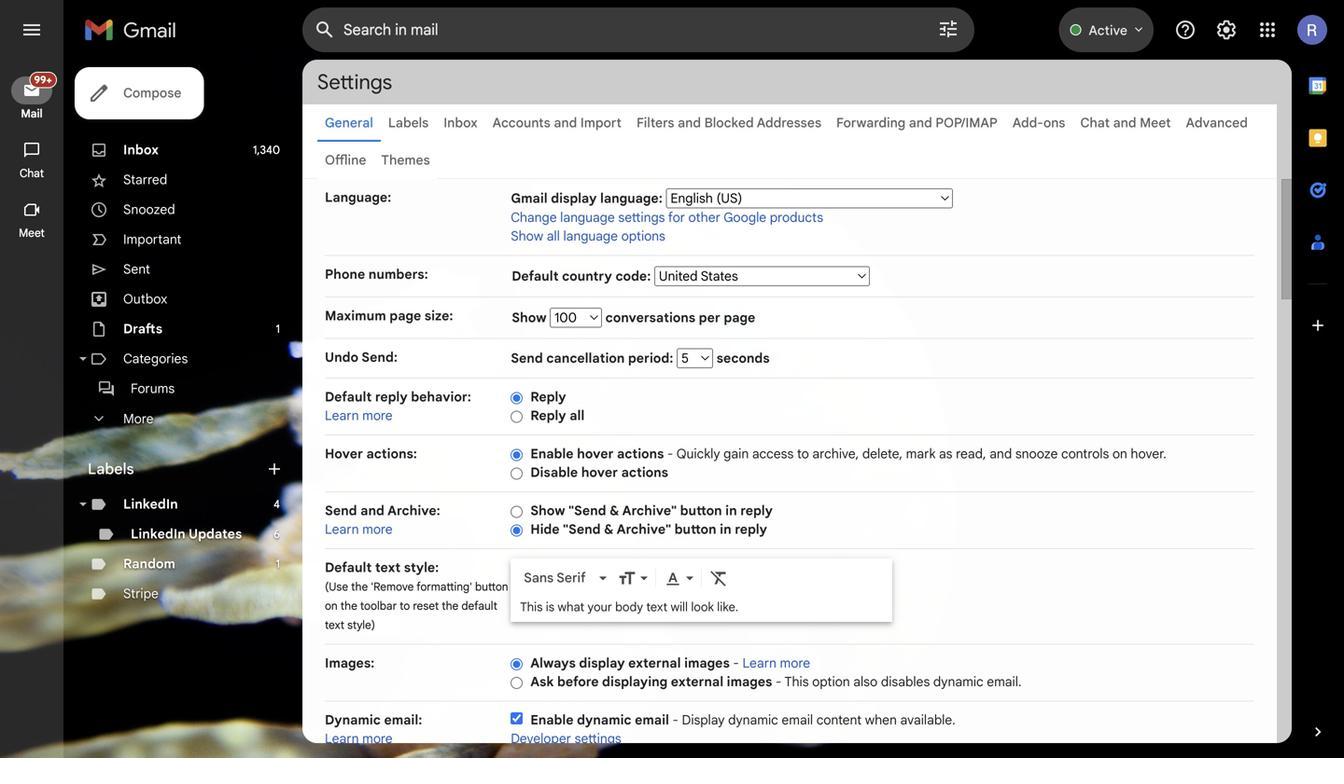 Task type: locate. For each thing, give the bounding box(es) containing it.
1 down 6
[[276, 558, 280, 572]]

& down the show "send & archive" button in reply
[[604, 522, 614, 538]]

enable up developer
[[530, 713, 574, 729]]

learn inside default reply behavior: learn more
[[325, 408, 359, 424]]

learn up (use at the left bottom of the page
[[325, 522, 359, 538]]

more up hover actions:
[[362, 408, 393, 424]]

general
[[325, 115, 373, 131]]

show all language options link
[[511, 228, 665, 245]]

developer
[[511, 731, 571, 748]]

actions
[[617, 446, 664, 463], [621, 465, 668, 481]]

1 vertical spatial reply
[[530, 408, 566, 424]]

options
[[621, 228, 665, 245]]

search in mail image
[[308, 13, 342, 47]]

2 vertical spatial button
[[475, 581, 508, 595]]

"send down disable hover actions
[[569, 503, 606, 520]]

1 vertical spatial button
[[675, 522, 717, 538]]

2 vertical spatial reply
[[735, 522, 767, 538]]

images up enable dynamic email - display dynamic email content when available. developer settings
[[727, 674, 772, 691]]

read,
[[956, 446, 986, 463]]

gmail image
[[84, 11, 186, 49]]

display up before
[[579, 656, 625, 672]]

1 vertical spatial &
[[604, 522, 614, 538]]

1 vertical spatial to
[[400, 600, 410, 614]]

in down gain
[[726, 503, 737, 520]]

and left archive:
[[360, 503, 385, 520]]

tab list
[[1292, 60, 1344, 692], [302, 105, 1277, 179]]

text up the 'remove
[[375, 560, 401, 576]]

0 vertical spatial reply
[[375, 389, 408, 406]]

and right ons
[[1113, 115, 1137, 131]]

labels
[[388, 115, 429, 131], [88, 460, 134, 479]]

learn more link up ask before displaying external images - this option also disables dynamic email.
[[743, 656, 810, 672]]

more down dynamic
[[362, 731, 393, 748]]

1 horizontal spatial inbox link
[[444, 115, 478, 131]]

enable
[[530, 446, 574, 463], [530, 713, 574, 729]]

0 horizontal spatial inbox link
[[123, 142, 159, 158]]

"send
[[569, 503, 606, 520], [563, 522, 601, 538]]

1 horizontal spatial this
[[785, 674, 809, 691]]

1 vertical spatial actions
[[621, 465, 668, 481]]

2 vertical spatial show
[[530, 503, 565, 520]]

dynamic left the email. on the bottom
[[933, 674, 984, 691]]

random
[[123, 556, 175, 573]]

learn more link down dynamic
[[325, 731, 393, 748]]

labels for labels heading at left bottom
[[88, 460, 134, 479]]

1 vertical spatial text
[[646, 600, 668, 615]]

and left pop/imap
[[909, 115, 932, 131]]

1 vertical spatial hover
[[581, 465, 618, 481]]

-
[[667, 446, 673, 463], [733, 656, 739, 672], [776, 674, 782, 691], [673, 713, 679, 729]]

more inside send and archive: learn more
[[362, 522, 393, 538]]

learn down dynamic
[[325, 731, 359, 748]]

0 vertical spatial on
[[1113, 446, 1128, 463]]

more
[[362, 408, 393, 424], [362, 522, 393, 538], [780, 656, 810, 672], [362, 731, 393, 748]]

outbox link
[[123, 291, 167, 308]]

default left country
[[512, 268, 559, 285]]

cancellation
[[546, 351, 625, 367]]

sans serif
[[524, 570, 586, 587]]

0 horizontal spatial all
[[547, 228, 560, 245]]

this
[[520, 600, 543, 615], [785, 674, 809, 691]]

addresses
[[757, 115, 822, 131]]

accounts and import
[[493, 115, 622, 131]]

learn inside send and archive: learn more
[[325, 522, 359, 538]]

1 vertical spatial send
[[325, 503, 357, 520]]

stripe link
[[123, 586, 159, 603]]

disables
[[881, 674, 930, 691]]

1 vertical spatial enable
[[530, 713, 574, 729]]

1 vertical spatial all
[[570, 408, 585, 424]]

1 vertical spatial external
[[671, 674, 724, 691]]

&
[[610, 503, 619, 520], [604, 522, 614, 538]]

text
[[375, 560, 401, 576], [646, 600, 668, 615], [325, 619, 344, 633]]

and for archive:
[[360, 503, 385, 520]]

1 vertical spatial inbox link
[[123, 142, 159, 158]]

2 enable from the top
[[530, 713, 574, 729]]

sans serif option
[[520, 569, 596, 588]]

to
[[797, 446, 809, 463], [400, 600, 410, 614]]

and for blocked
[[678, 115, 701, 131]]

dynamic email: learn more
[[325, 713, 422, 748]]

actions for enable
[[617, 446, 664, 463]]

email
[[635, 713, 669, 729], [782, 713, 813, 729]]

0 vertical spatial this
[[520, 600, 543, 615]]

button for hide "send & archive" button in reply
[[675, 522, 717, 538]]

inbox link
[[444, 115, 478, 131], [123, 142, 159, 158]]

1 vertical spatial in
[[720, 522, 732, 538]]

1 vertical spatial "send
[[563, 522, 601, 538]]

images down look
[[684, 656, 730, 672]]

0 vertical spatial button
[[680, 503, 722, 520]]

body
[[615, 600, 643, 615]]

reply inside default reply behavior: learn more
[[375, 389, 408, 406]]

more button
[[75, 404, 291, 434]]

show down default country code:
[[512, 310, 550, 326]]

email left content
[[782, 713, 813, 729]]

mark
[[906, 446, 936, 463]]

all down change
[[547, 228, 560, 245]]

gmail
[[511, 190, 548, 207]]

0 vertical spatial all
[[547, 228, 560, 245]]

0 vertical spatial default
[[512, 268, 559, 285]]

text left will
[[646, 600, 668, 615]]

more
[[123, 411, 154, 427]]

show for show
[[512, 310, 550, 326]]

0 horizontal spatial this
[[520, 600, 543, 615]]

1 horizontal spatial to
[[797, 446, 809, 463]]

dynamic up developer settings link
[[577, 713, 632, 729]]

content
[[817, 713, 862, 729]]

in for show "send & archive" button in reply
[[726, 503, 737, 520]]

"send right hide
[[563, 522, 601, 538]]

access
[[752, 446, 794, 463]]

reset
[[413, 600, 439, 614]]

hover for disable
[[581, 465, 618, 481]]

0 horizontal spatial tab list
[[302, 105, 1277, 179]]

0 vertical spatial enable
[[530, 446, 574, 463]]

reply up 'reply all'
[[530, 389, 566, 406]]

email:
[[384, 713, 422, 729]]

1 reply from the top
[[530, 389, 566, 406]]

1
[[276, 323, 280, 337], [276, 558, 280, 572]]

1 vertical spatial language
[[563, 228, 618, 245]]

0 vertical spatial meet
[[1140, 115, 1171, 131]]

delete,
[[862, 446, 903, 463]]

to left reset
[[400, 600, 410, 614]]

inbox up starred
[[123, 142, 159, 158]]

1 vertical spatial archive"
[[617, 522, 671, 538]]

learn more link
[[325, 408, 393, 424], [325, 522, 393, 538], [743, 656, 810, 672], [325, 731, 393, 748]]

show "send & archive" button in reply
[[530, 503, 773, 520]]

2 vertical spatial default
[[325, 560, 372, 576]]

Reply radio
[[511, 391, 523, 405]]

in
[[726, 503, 737, 520], [720, 522, 732, 538]]

offline
[[325, 152, 366, 169]]

Search in mail text field
[[344, 21, 885, 39]]

hover for enable
[[577, 446, 614, 463]]

in up remove formatting ‪(⌘\)‬ image
[[720, 522, 732, 538]]

inbox link up starred
[[123, 142, 159, 158]]

default for default reply behavior: learn more
[[325, 389, 372, 406]]

dynamic down ask before displaying external images - this option also disables dynamic email.
[[728, 713, 778, 729]]

show for show all language options
[[511, 228, 543, 245]]

0 vertical spatial actions
[[617, 446, 664, 463]]

meet inside meet heading
[[19, 226, 45, 240]]

button for show "send & archive" button in reply
[[680, 503, 722, 520]]

starred link
[[123, 172, 167, 188]]

& up hide "send & archive" button in reply
[[610, 503, 619, 520]]

default down undo
[[325, 389, 372, 406]]

Show "Send & Archive" button in reply radio
[[511, 505, 523, 519]]

archive,
[[813, 446, 859, 463]]

0 vertical spatial reply
[[530, 389, 566, 406]]

0 horizontal spatial email
[[635, 713, 669, 729]]

show for show "send & archive" button in reply
[[530, 503, 565, 520]]

the up style)
[[341, 600, 357, 614]]

1 horizontal spatial inbox
[[444, 115, 478, 131]]

display for gmail
[[551, 190, 597, 207]]

page left the size:
[[390, 308, 421, 324]]

on down (use at the left bottom of the page
[[325, 600, 338, 614]]

default
[[461, 600, 497, 614]]

0 vertical spatial inbox
[[444, 115, 478, 131]]

inbox inside tab list
[[444, 115, 478, 131]]

0 vertical spatial "send
[[569, 503, 606, 520]]

this left is
[[520, 600, 543, 615]]

1 horizontal spatial page
[[724, 310, 755, 326]]

0 horizontal spatial chat
[[20, 167, 44, 181]]

0 vertical spatial hover
[[577, 446, 614, 463]]

actions up disable hover actions
[[617, 446, 664, 463]]

reply for show "send & archive" button in reply
[[741, 503, 773, 520]]

actions up the show "send & archive" button in reply
[[621, 465, 668, 481]]

0 vertical spatial &
[[610, 503, 619, 520]]

2 reply from the top
[[530, 408, 566, 424]]

the down formatting'
[[442, 600, 459, 614]]

learn more link for email:
[[325, 731, 393, 748]]

Ask before displaying external images radio
[[511, 677, 523, 691]]

dynamic
[[933, 674, 984, 691], [577, 713, 632, 729], [728, 713, 778, 729]]

send down hover
[[325, 503, 357, 520]]

settings right developer
[[575, 731, 621, 748]]

and
[[554, 115, 577, 131], [678, 115, 701, 131], [909, 115, 932, 131], [1113, 115, 1137, 131], [990, 446, 1012, 463], [360, 503, 385, 520]]

pop/imap
[[936, 115, 998, 131]]

when
[[865, 713, 897, 729]]

on inside default text style: (use the 'remove formatting' button on the toolbar to reset the default text style)
[[325, 600, 338, 614]]

reply
[[375, 389, 408, 406], [741, 503, 773, 520], [735, 522, 767, 538]]

default country code:
[[512, 268, 654, 285]]

99+
[[34, 74, 52, 86]]

sent
[[123, 261, 150, 278]]

0 vertical spatial 1
[[276, 323, 280, 337]]

general link
[[325, 115, 373, 131]]

hover up disable hover actions
[[577, 446, 614, 463]]

0 vertical spatial linkedin
[[123, 497, 178, 513]]

0 horizontal spatial dynamic
[[577, 713, 632, 729]]

external
[[628, 656, 681, 672], [671, 674, 724, 691]]

text left style)
[[325, 619, 344, 633]]

external down always display external images - learn more at bottom
[[671, 674, 724, 691]]

1 horizontal spatial email
[[782, 713, 813, 729]]

1 vertical spatial settings
[[575, 731, 621, 748]]

1 vertical spatial inbox
[[123, 142, 159, 158]]

and right filters
[[678, 115, 701, 131]]

in for hide "send & archive" button in reply
[[720, 522, 732, 538]]

hover
[[577, 446, 614, 463], [581, 465, 618, 481]]

0 vertical spatial labels
[[388, 115, 429, 131]]

0 vertical spatial show
[[511, 228, 543, 245]]

button inside default text style: (use the 'remove formatting' button on the toolbar to reset the default text style)
[[475, 581, 508, 595]]

0 horizontal spatial labels
[[88, 460, 134, 479]]

learn up hover
[[325, 408, 359, 424]]

2 1 from the top
[[276, 558, 280, 572]]

size:
[[425, 308, 453, 324]]

hover.
[[1131, 446, 1167, 463]]

1 email from the left
[[635, 713, 669, 729]]

Hide "Send & Archive" button in reply radio
[[511, 524, 523, 538]]

meet left advanced link
[[1140, 115, 1171, 131]]

labels link
[[388, 115, 429, 131]]

language down gmail display language:
[[563, 228, 618, 245]]

1 vertical spatial chat
[[20, 167, 44, 181]]

- left the quickly
[[667, 446, 673, 463]]

enable for enable dynamic email
[[530, 713, 574, 729]]

0 vertical spatial in
[[726, 503, 737, 520]]

on
[[1113, 446, 1128, 463], [325, 600, 338, 614]]

settings
[[317, 69, 392, 95]]

send for send cancellation period:
[[511, 351, 543, 367]]

all down cancellation
[[570, 408, 585, 424]]

filters and blocked addresses link
[[637, 115, 822, 131]]

1 vertical spatial images
[[727, 674, 772, 691]]

hover right disable
[[581, 465, 618, 481]]

learn more link up hover actions:
[[325, 408, 393, 424]]

0 vertical spatial chat
[[1080, 115, 1110, 131]]

chat
[[1080, 115, 1110, 131], [20, 167, 44, 181]]

6
[[274, 528, 280, 542]]

chat right ons
[[1080, 115, 1110, 131]]

on left hover.
[[1113, 446, 1128, 463]]

linkedin down linkedin link in the bottom of the page
[[131, 527, 186, 543]]

labels heading
[[88, 460, 265, 479]]

1 1 from the top
[[276, 323, 280, 337]]

all for show
[[547, 228, 560, 245]]

1 vertical spatial default
[[325, 389, 372, 406]]

learn more link down archive:
[[325, 522, 393, 538]]

accounts and import link
[[493, 115, 622, 131]]

1 vertical spatial on
[[325, 600, 338, 614]]

language up the show all language options link
[[560, 210, 615, 226]]

labels up the 'themes' link
[[388, 115, 429, 131]]

send cancellation period:
[[511, 351, 677, 367]]

display up "show all language options"
[[551, 190, 597, 207]]

chat inside heading
[[20, 167, 44, 181]]

linkedin down labels heading at left bottom
[[123, 497, 178, 513]]

meet down chat heading
[[19, 226, 45, 240]]

filters
[[637, 115, 674, 131]]

1 vertical spatial reply
[[741, 503, 773, 520]]

0 vertical spatial archive"
[[622, 503, 677, 520]]

linkedin
[[123, 497, 178, 513], [131, 527, 186, 543]]

1 vertical spatial show
[[512, 310, 550, 326]]

forwarding and pop/imap link
[[836, 115, 998, 131]]

1 vertical spatial meet
[[19, 226, 45, 240]]

this left option
[[785, 674, 809, 691]]

1 vertical spatial 1
[[276, 558, 280, 572]]

0 horizontal spatial on
[[325, 600, 338, 614]]

labels up linkedin link in the bottom of the page
[[88, 460, 134, 479]]

show up hide
[[530, 503, 565, 520]]

1 vertical spatial display
[[579, 656, 625, 672]]

1 horizontal spatial chat
[[1080, 115, 1110, 131]]

all
[[547, 228, 560, 245], [570, 408, 585, 424]]

archive" up hide "send & archive" button in reply
[[622, 503, 677, 520]]

button down the show "send & archive" button in reply
[[675, 522, 717, 538]]

0 horizontal spatial text
[[325, 619, 344, 633]]

reply
[[530, 389, 566, 406], [530, 408, 566, 424]]

button up hide "send & archive" button in reply
[[680, 503, 722, 520]]

more up ask before displaying external images - this option also disables dynamic email.
[[780, 656, 810, 672]]

starred
[[123, 172, 167, 188]]

Disable hover actions radio
[[511, 467, 523, 481]]

default text style: (use the 'remove formatting' button on the toolbar to reset the default text style)
[[325, 560, 508, 633]]

enable up disable
[[530, 446, 574, 463]]

archive" for show
[[622, 503, 677, 520]]

button up default
[[475, 581, 508, 595]]

0 horizontal spatial inbox
[[123, 142, 159, 158]]

reply up formatting options toolbar
[[735, 522, 767, 538]]

support image
[[1174, 19, 1197, 41]]

1 vertical spatial labels
[[88, 460, 134, 479]]

1 enable from the top
[[530, 446, 574, 463]]

archive" down the show "send & archive" button in reply
[[617, 522, 671, 538]]

and inside send and archive: learn more
[[360, 503, 385, 520]]

0 horizontal spatial to
[[400, 600, 410, 614]]

display
[[551, 190, 597, 207], [579, 656, 625, 672]]

reply right reply all option
[[530, 408, 566, 424]]

sent link
[[123, 261, 150, 278]]

hide
[[530, 522, 560, 538]]

1 for random
[[276, 558, 280, 572]]

2 horizontal spatial text
[[646, 600, 668, 615]]

external up displaying
[[628, 656, 681, 672]]

email down displaying
[[635, 713, 669, 729]]

1 horizontal spatial labels
[[388, 115, 429, 131]]

0 horizontal spatial send
[[325, 503, 357, 520]]

enable inside enable dynamic email - display dynamic email content when available. developer settings
[[530, 713, 574, 729]]

0 vertical spatial send
[[511, 351, 543, 367]]

and left import
[[554, 115, 577, 131]]

- left display at the right bottom of the page
[[673, 713, 679, 729]]

default up (use at the left bottom of the page
[[325, 560, 372, 576]]

inbox right labels link
[[444, 115, 478, 131]]

1 horizontal spatial send
[[511, 351, 543, 367]]

reply down access
[[741, 503, 773, 520]]

show down change
[[511, 228, 543, 245]]

page right per
[[724, 310, 755, 326]]

0 vertical spatial external
[[628, 656, 681, 672]]

0 vertical spatial display
[[551, 190, 597, 207]]

None checkbox
[[511, 713, 523, 725]]

navigation
[[0, 60, 65, 759]]

0 vertical spatial settings
[[618, 210, 665, 226]]

1 horizontal spatial on
[[1113, 446, 1128, 463]]

settings inside enable dynamic email - display dynamic email content when available. developer settings
[[575, 731, 621, 748]]

also
[[853, 674, 878, 691]]

reply down 'send:'
[[375, 389, 408, 406]]

settings up options
[[618, 210, 665, 226]]

maximum page size:
[[325, 308, 453, 324]]

navigation containing mail
[[0, 60, 65, 759]]

1 horizontal spatial text
[[375, 560, 401, 576]]

to right access
[[797, 446, 809, 463]]

0 horizontal spatial meet
[[19, 226, 45, 240]]

default inside default text style: (use the 'remove formatting' button on the toolbar to reset the default text style)
[[325, 560, 372, 576]]

1 horizontal spatial all
[[570, 408, 585, 424]]

more down archive:
[[362, 522, 393, 538]]

1 left maximum
[[276, 323, 280, 337]]

1 vertical spatial linkedin
[[131, 527, 186, 543]]

default inside default reply behavior: learn more
[[325, 389, 372, 406]]

chat down mail heading
[[20, 167, 44, 181]]

show
[[511, 228, 543, 245], [512, 310, 550, 326], [530, 503, 565, 520]]

send inside send and archive: learn more
[[325, 503, 357, 520]]

inbox link right labels link
[[444, 115, 478, 131]]

labels for labels link
[[388, 115, 429, 131]]

send up reply radio
[[511, 351, 543, 367]]

outbox
[[123, 291, 167, 308]]



Task type: describe. For each thing, give the bounding box(es) containing it.
0 vertical spatial text
[[375, 560, 401, 576]]

0 horizontal spatial page
[[390, 308, 421, 324]]

mail heading
[[0, 106, 63, 121]]

for
[[668, 210, 685, 226]]

remove formatting ‪(⌘\)‬ image
[[710, 569, 728, 588]]

Always display external images radio
[[511, 658, 523, 672]]

linkedin for linkedin updates
[[131, 527, 186, 543]]

enable dynamic email - display dynamic email content when available. developer settings
[[511, 713, 956, 748]]

and for meet
[[1113, 115, 1137, 131]]

send:
[[362, 350, 398, 366]]

and right the read,
[[990, 446, 1012, 463]]

mail
[[21, 107, 43, 121]]

offline link
[[325, 152, 366, 169]]

0 vertical spatial language
[[560, 210, 615, 226]]

- up ask before displaying external images - this option also disables dynamic email.
[[733, 656, 739, 672]]

chat and meet
[[1080, 115, 1171, 131]]

themes
[[381, 152, 430, 169]]

default for default country code:
[[512, 268, 559, 285]]

0 vertical spatial images
[[684, 656, 730, 672]]

displaying
[[602, 674, 668, 691]]

disable
[[530, 465, 578, 481]]

phone
[[325, 267, 365, 283]]

reply for reply
[[530, 389, 566, 406]]

change language settings for other google products link
[[511, 210, 823, 226]]

accounts
[[493, 115, 551, 131]]

compose
[[123, 85, 182, 101]]

ons
[[1044, 115, 1066, 131]]

send for send and archive: learn more
[[325, 503, 357, 520]]

enable for enable hover actions
[[530, 446, 574, 463]]

the right (use at the left bottom of the page
[[351, 581, 368, 595]]

drafts
[[123, 321, 163, 337]]

archive:
[[388, 503, 440, 520]]

change
[[511, 210, 557, 226]]

chat heading
[[0, 166, 63, 181]]

hover actions:
[[325, 446, 417, 463]]

gain
[[724, 446, 749, 463]]

formatting options toolbar
[[516, 561, 887, 595]]

hide "send & archive" button in reply
[[530, 522, 767, 538]]

linkedin link
[[123, 497, 178, 513]]

inbox for the topmost inbox link
[[444, 115, 478, 131]]

sans
[[524, 570, 554, 587]]

advanced link
[[1186, 115, 1248, 131]]

like.
[[717, 600, 739, 615]]

2 horizontal spatial dynamic
[[933, 674, 984, 691]]

learn inside "dynamic email: learn more"
[[325, 731, 359, 748]]

developer settings link
[[511, 731, 621, 748]]

controls
[[1061, 446, 1109, 463]]

undo send:
[[325, 350, 398, 366]]

- inside enable dynamic email - display dynamic email content when available. developer settings
[[673, 713, 679, 729]]

inbox for the left inbox link
[[123, 142, 159, 158]]

1 horizontal spatial dynamic
[[728, 713, 778, 729]]

gmail display language:
[[511, 190, 663, 207]]

1 vertical spatial this
[[785, 674, 809, 691]]

what
[[558, 600, 585, 615]]

1 for drafts
[[276, 323, 280, 337]]

Search in mail search field
[[302, 7, 975, 52]]

reply for hide "send & archive" button in reply
[[735, 522, 767, 538]]

and for import
[[554, 115, 577, 131]]

advanced search options image
[[930, 10, 967, 48]]

blocked
[[704, 115, 754, 131]]

settings image
[[1215, 19, 1238, 41]]

default reply behavior: learn more
[[325, 389, 471, 424]]

and for pop/imap
[[909, 115, 932, 131]]

- left option
[[776, 674, 782, 691]]

important link
[[123, 232, 182, 248]]

1 horizontal spatial tab list
[[1292, 60, 1344, 692]]

this is what your body text will look like.
[[520, 600, 739, 615]]

linkedin updates
[[131, 527, 242, 543]]

email.
[[987, 674, 1022, 691]]

& for show
[[610, 503, 619, 520]]

meet heading
[[0, 226, 63, 241]]

0 vertical spatial inbox link
[[444, 115, 478, 131]]

products
[[770, 210, 823, 226]]

actions for disable
[[621, 465, 668, 481]]

important
[[123, 232, 182, 248]]

period:
[[628, 351, 673, 367]]

behavior:
[[411, 389, 471, 406]]

language:
[[325, 190, 391, 206]]

2 email from the left
[[782, 713, 813, 729]]

0 vertical spatial to
[[797, 446, 809, 463]]

google
[[724, 210, 767, 226]]

"send for show
[[569, 503, 606, 520]]

categories
[[123, 351, 188, 367]]

forums link
[[131, 381, 175, 397]]

categories link
[[123, 351, 188, 367]]

learn more link for and
[[325, 522, 393, 538]]

undo
[[325, 350, 359, 366]]

1,340
[[253, 143, 280, 157]]

Enable hover actions radio
[[511, 448, 523, 462]]

forwarding
[[836, 115, 906, 131]]

country
[[562, 268, 612, 285]]

always display external images - learn more
[[530, 656, 810, 672]]

random link
[[123, 556, 175, 573]]

filters and blocked addresses
[[637, 115, 822, 131]]

tab list containing general
[[302, 105, 1277, 179]]

display
[[682, 713, 725, 729]]

more inside "dynamic email: learn more"
[[362, 731, 393, 748]]

ask before displaying external images - this option also disables dynamic email.
[[530, 674, 1022, 691]]

hover
[[325, 446, 363, 463]]

chat for chat
[[20, 167, 44, 181]]

to inside default text style: (use the 'remove formatting' button on the toolbar to reset the default text style)
[[400, 600, 410, 614]]

dynamic
[[325, 713, 381, 729]]

disable hover actions
[[530, 465, 668, 481]]

chat for chat and meet
[[1080, 115, 1110, 131]]

(use
[[325, 581, 348, 595]]

add-ons
[[1013, 115, 1066, 131]]

always
[[530, 656, 576, 672]]

display for always
[[579, 656, 625, 672]]

code:
[[616, 268, 651, 285]]

snooze
[[1016, 446, 1058, 463]]

stripe
[[123, 586, 159, 603]]

more inside default reply behavior: learn more
[[362, 408, 393, 424]]

toolbar
[[360, 600, 397, 614]]

style:
[[404, 560, 439, 576]]

conversations per page
[[602, 310, 755, 326]]

drafts link
[[123, 321, 163, 337]]

2 vertical spatial text
[[325, 619, 344, 633]]

99+ link
[[11, 72, 57, 105]]

archive" for hide
[[617, 522, 671, 538]]

main menu image
[[21, 19, 43, 41]]

linkedin for linkedin link in the bottom of the page
[[123, 497, 178, 513]]

& for hide
[[604, 522, 614, 538]]

phone numbers:
[[325, 267, 428, 283]]

learn up ask before displaying external images - this option also disables dynamic email.
[[743, 656, 777, 672]]

"send for hide
[[563, 522, 601, 538]]

look
[[691, 600, 714, 615]]

before
[[557, 674, 599, 691]]

Reply all radio
[[511, 410, 523, 424]]

1 horizontal spatial meet
[[1140, 115, 1171, 131]]

as
[[939, 446, 953, 463]]

language:
[[600, 190, 663, 207]]

snoozed link
[[123, 202, 175, 218]]

themes link
[[381, 152, 430, 169]]

default for default text style: (use the 'remove formatting' button on the toolbar to reset the default text style)
[[325, 560, 372, 576]]

reply for reply all
[[530, 408, 566, 424]]

all for reply
[[570, 408, 585, 424]]

learn more link for reply
[[325, 408, 393, 424]]

compose button
[[75, 67, 204, 119]]

4
[[274, 498, 280, 512]]



Task type: vqa. For each thing, say whether or not it's contained in the screenshot.
Ask before displaying external images - This option also disables dynamic email.
yes



